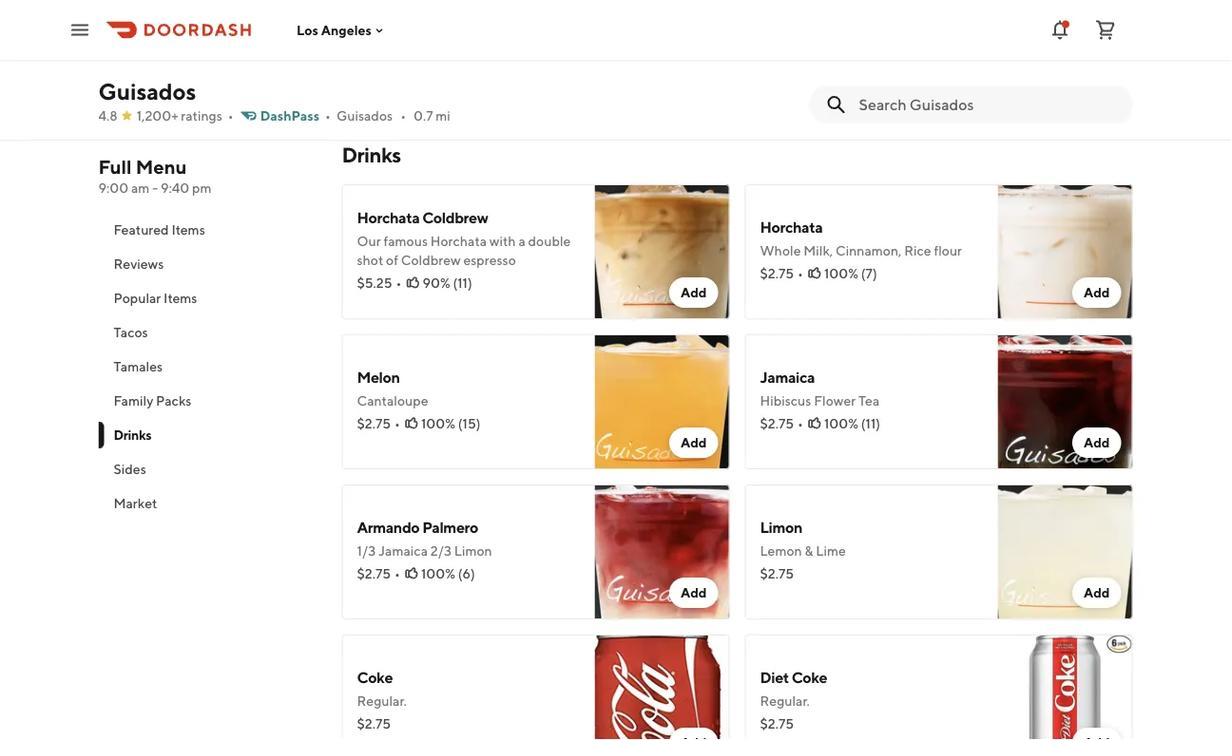 Task type: describe. For each thing, give the bounding box(es) containing it.
choice.
[[510, 17, 553, 33]]

add for hibiscus
[[1084, 436, 1110, 451]]

open menu image
[[68, 19, 91, 41]]

$5.25
[[357, 276, 392, 291]]

4 (12oz) guisados of your choice. salsas & condiments in separate containers 4 (4oz) side of frijoles con queso 18 tortillas
[[357, 17, 695, 71]]

packs
[[156, 393, 192, 409]]

$2.75 • for palmero
[[357, 567, 400, 582]]

regular. inside diet coke regular. $2.75
[[760, 694, 810, 710]]

12 full size tacos (dressed & ready to eat) 4 (4oz) side of beans 4 small agua fresca $80.00
[[760, 17, 1102, 75]]

dashpass •
[[260, 108, 331, 124]]

1,200+
[[137, 108, 178, 124]]

fresca
[[879, 36, 918, 52]]

• down whole
[[798, 266, 804, 282]]

• down cantaloupe
[[395, 417, 400, 432]]

with
[[490, 234, 516, 250]]

menu
[[136, 156, 187, 178]]

add for lemon
[[1084, 586, 1110, 601]]

hibiscus
[[760, 394, 812, 409]]

family packs
[[114, 393, 192, 409]]

side inside 4 (12oz) guisados of your choice. salsas & condiments in separate containers 4 (4oz) side of frijoles con queso 18 tortillas
[[523, 36, 547, 52]]

1 vertical spatial drinks
[[114, 427, 151, 443]]

(4oz) inside 12 full size tacos (dressed & ready to eat) 4 (4oz) side of beans 4 small agua fresca $80.00
[[1029, 17, 1060, 33]]

• right $5.25
[[396, 276, 402, 291]]

limon lemon & lime $2.75
[[760, 519, 846, 582]]

tortillas
[[357, 55, 402, 71]]

los angeles
[[297, 22, 372, 38]]

• right dashpass at the top left
[[325, 108, 331, 124]]

featured items button
[[98, 213, 319, 247]]

100% (11)
[[824, 417, 881, 432]]

beans
[[760, 36, 796, 52]]

90% (11)
[[423, 276, 472, 291]]

$80.00
[[760, 59, 808, 75]]

4 right eat)
[[1018, 17, 1026, 33]]

lime
[[816, 544, 846, 560]]

9:40
[[161, 180, 189, 196]]

add button for cantaloupe
[[669, 428, 718, 459]]

100% for hibiscus
[[824, 417, 859, 432]]

reviews
[[114, 256, 164, 272]]

shot
[[357, 253, 384, 269]]

am
[[131, 180, 150, 196]]

in
[[684, 17, 695, 33]]

guisados for guisados
[[98, 78, 196, 105]]

coke inside coke regular. $2.75
[[357, 669, 393, 688]]

100% (15)
[[421, 417, 481, 432]]

guisados inside 4 (12oz) guisados of your choice. salsas & condiments in separate containers 4 (4oz) side of frijoles con queso 18 tortillas
[[406, 17, 463, 33]]

featured items
[[114, 222, 205, 238]]

jamaica hibiscus flower tea
[[760, 369, 880, 409]]

coke image
[[595, 636, 730, 741]]

notification bell image
[[1049, 19, 1072, 41]]

sides
[[114, 462, 146, 477]]

90%
[[423, 276, 450, 291]]

armando
[[357, 519, 420, 537]]

family packs button
[[98, 384, 319, 418]]

size
[[801, 17, 826, 33]]

featured
[[114, 222, 169, 238]]

whole
[[760, 243, 801, 259]]

to
[[975, 17, 987, 33]]

famous
[[384, 234, 428, 250]]

of inside horchata coldbrew our famous horchata with a double shot of coldbrew espresso
[[386, 253, 398, 269]]

horchata whole milk, cinnamon, rice flour
[[760, 219, 962, 259]]

cinnamon,
[[836, 243, 902, 259]]

100% for palmero
[[421, 567, 456, 582]]

• right ratings
[[228, 108, 234, 124]]

your
[[480, 17, 507, 33]]

sides button
[[98, 453, 319, 487]]

market
[[114, 496, 157, 512]]

espresso
[[464, 253, 516, 269]]

mi
[[436, 108, 451, 124]]

jamaica inside the jamaica hibiscus flower tea
[[760, 369, 815, 387]]

of inside 12 full size tacos (dressed & ready to eat) 4 (4oz) side of beans 4 small agua fresca $80.00
[[1090, 17, 1102, 33]]

separate
[[357, 36, 409, 52]]

4.8
[[98, 108, 118, 124]]

add button for coldbrew
[[669, 278, 718, 309]]

full inside 12 full size tacos (dressed & ready to eat) 4 (4oz) side of beans 4 small agua fresca $80.00
[[776, 17, 798, 33]]

lemon
[[760, 544, 802, 560]]

armando palmero image
[[595, 485, 730, 621]]

dashpass
[[260, 108, 320, 124]]

condiments
[[607, 17, 681, 33]]

18
[[679, 36, 693, 52]]

jamaica inside armando palmero 1/3 jamaica 2/3 limon
[[378, 544, 428, 560]]

add button for palmero
[[669, 579, 718, 609]]

ready
[[933, 17, 972, 33]]

& inside 12 full size tacos (dressed & ready to eat) 4 (4oz) side of beans 4 small agua fresca $80.00
[[922, 17, 931, 33]]

agua
[[844, 36, 876, 52]]

horchata for whole
[[760, 219, 823, 237]]

frijoles
[[565, 36, 609, 52]]

$2.75 inside diet coke regular. $2.75
[[760, 717, 794, 733]]

• down hibiscus
[[798, 417, 804, 432]]

100% (6)
[[421, 567, 475, 582]]

(6)
[[458, 567, 475, 582]]

reviews button
[[98, 247, 319, 281]]

los
[[297, 22, 318, 38]]

horchata coldbrew our famous horchata with a double shot of coldbrew espresso
[[357, 209, 571, 269]]

tacos button
[[98, 316, 319, 350]]

2/3
[[431, 544, 452, 560]]

(11) for hibiscus
[[861, 417, 881, 432]]

1/3
[[357, 544, 376, 560]]

los angeles button
[[297, 22, 387, 38]]

milk,
[[804, 243, 833, 259]]

limon inside armando palmero 1/3 jamaica 2/3 limon
[[454, 544, 492, 560]]

melon
[[357, 369, 400, 387]]

guisados for guisados • 0.7 mi
[[337, 108, 393, 124]]

add button for lemon
[[1073, 579, 1122, 609]]

$2.75 • for whole
[[760, 266, 804, 282]]

add for palmero
[[681, 586, 707, 601]]

guisados • 0.7 mi
[[337, 108, 451, 124]]

salsas
[[556, 17, 593, 33]]

tacos inside 12 full size tacos (dressed & ready to eat) 4 (4oz) side of beans 4 small agua fresca $80.00
[[829, 17, 863, 33]]

1,200+ ratings •
[[137, 108, 234, 124]]

0 items, open order cart image
[[1095, 19, 1117, 41]]

Item Search search field
[[859, 94, 1118, 115]]

add for cantaloupe
[[681, 436, 707, 451]]



Task type: vqa. For each thing, say whether or not it's contained in the screenshot.
small
yes



Task type: locate. For each thing, give the bounding box(es) containing it.
items right popular
[[164, 291, 197, 306]]

limon up (6)
[[454, 544, 492, 560]]

1 horizontal spatial &
[[805, 544, 814, 560]]

0 horizontal spatial side
[[523, 36, 547, 52]]

(4oz) inside 4 (12oz) guisados of your choice. salsas & condiments in separate containers 4 (4oz) side of frijoles con queso 18 tortillas
[[489, 36, 520, 52]]

1 horizontal spatial limon
[[760, 519, 803, 537]]

1 vertical spatial tacos
[[114, 325, 148, 340]]

(11) for coldbrew
[[453, 276, 472, 291]]

1 horizontal spatial guisados
[[337, 108, 393, 124]]

drinks down guisados • 0.7 mi
[[342, 143, 401, 168]]

1 vertical spatial (11)
[[861, 417, 881, 432]]

jamaica down armando
[[378, 544, 428, 560]]

1 coke from the left
[[357, 669, 393, 688]]

1 horizontal spatial (11)
[[861, 417, 881, 432]]

of right notification bell image
[[1090, 17, 1102, 33]]

0 horizontal spatial jamaica
[[378, 544, 428, 560]]

items inside featured items button
[[172, 222, 205, 238]]

0 horizontal spatial (4oz)
[[489, 36, 520, 52]]

full inside full menu 9:00 am - 9:40 pm
[[98, 156, 132, 178]]

horchata
[[357, 209, 420, 227], [760, 219, 823, 237], [431, 234, 487, 250]]

100% down the 2/3
[[421, 567, 456, 582]]

& inside limon lemon & lime $2.75
[[805, 544, 814, 560]]

9:00
[[98, 180, 129, 196]]

tamales
[[114, 359, 163, 375]]

guisados up 1,200+
[[98, 78, 196, 105]]

of left the your
[[465, 17, 478, 33]]

diet coke image
[[998, 636, 1133, 741]]

limon up lemon
[[760, 519, 803, 537]]

1 vertical spatial jamaica
[[378, 544, 428, 560]]

con
[[611, 36, 634, 52]]

tacos
[[829, 17, 863, 33], [114, 325, 148, 340]]

$2.75 • for cantaloupe
[[357, 417, 400, 432]]

0 vertical spatial items
[[172, 222, 205, 238]]

limon inside limon lemon & lime $2.75
[[760, 519, 803, 537]]

2 horizontal spatial &
[[922, 17, 931, 33]]

0 vertical spatial full
[[776, 17, 798, 33]]

items for featured items
[[172, 222, 205, 238]]

100% for whole
[[824, 266, 859, 282]]

horchata up whole
[[760, 219, 823, 237]]

1 horizontal spatial drinks
[[342, 143, 401, 168]]

limon image
[[998, 485, 1133, 621]]

eat)
[[990, 17, 1015, 33]]

armando palmero 1/3 jamaica 2/3 limon
[[357, 519, 492, 560]]

coke
[[357, 669, 393, 688], [792, 669, 828, 688]]

•
[[228, 108, 234, 124], [325, 108, 331, 124], [400, 108, 406, 124], [798, 266, 804, 282], [396, 276, 402, 291], [395, 417, 400, 432], [798, 417, 804, 432], [395, 567, 400, 582]]

0 horizontal spatial tacos
[[114, 325, 148, 340]]

4 down size
[[799, 36, 807, 52]]

(4oz) right eat)
[[1029, 17, 1060, 33]]

1 horizontal spatial horchata
[[431, 234, 487, 250]]

queso
[[636, 36, 677, 52]]

side
[[1063, 17, 1087, 33], [523, 36, 547, 52]]

popular items
[[114, 291, 197, 306]]

items up reviews button
[[172, 222, 205, 238]]

0 vertical spatial jamaica
[[760, 369, 815, 387]]

0 horizontal spatial limon
[[454, 544, 492, 560]]

& up frijoles
[[595, 17, 604, 33]]

1 regular. from the left
[[357, 694, 407, 710]]

our
[[357, 234, 381, 250]]

1 vertical spatial coldbrew
[[401, 253, 461, 269]]

tea
[[859, 394, 880, 409]]

0.7
[[414, 108, 433, 124]]

0 horizontal spatial full
[[98, 156, 132, 178]]

0 vertical spatial coldbrew
[[422, 209, 488, 227]]

& inside 4 (12oz) guisados of your choice. salsas & condiments in separate containers 4 (4oz) side of frijoles con queso 18 tortillas
[[595, 17, 604, 33]]

$2.75 inside limon lemon & lime $2.75
[[760, 567, 794, 582]]

4 down the your
[[478, 36, 486, 52]]

add button for whole
[[1073, 278, 1122, 309]]

horchata inside horchata whole milk, cinnamon, rice flour
[[760, 219, 823, 237]]

0 horizontal spatial regular.
[[357, 694, 407, 710]]

rice
[[905, 243, 932, 259]]

4 left (12oz)
[[357, 17, 365, 33]]

1 horizontal spatial side
[[1063, 17, 1087, 33]]

horchata up espresso
[[431, 234, 487, 250]]

coke regular. $2.75
[[357, 669, 407, 733]]

0 vertical spatial side
[[1063, 17, 1087, 33]]

(11)
[[453, 276, 472, 291], [861, 417, 881, 432]]

$2.75 • down cantaloupe
[[357, 417, 400, 432]]

1 vertical spatial items
[[164, 291, 197, 306]]

melon cantaloupe
[[357, 369, 428, 409]]

small
[[810, 36, 841, 52]]

0 horizontal spatial (11)
[[453, 276, 472, 291]]

horchata for coldbrew
[[357, 209, 420, 227]]

add button for hibiscus
[[1073, 428, 1122, 459]]

coldbrew up espresso
[[422, 209, 488, 227]]

1 vertical spatial side
[[523, 36, 547, 52]]

1 vertical spatial full
[[98, 156, 132, 178]]

items for popular items
[[164, 291, 197, 306]]

drinks down family at left
[[114, 427, 151, 443]]

1 vertical spatial guisados
[[98, 78, 196, 105]]

& left ready
[[922, 17, 931, 33]]

diet coke regular. $2.75
[[760, 669, 828, 733]]

limon
[[760, 519, 803, 537], [454, 544, 492, 560]]

$5.25 •
[[357, 276, 402, 291]]

$2.75 inside coke regular. $2.75
[[357, 717, 391, 733]]

(15)
[[458, 417, 481, 432]]

market button
[[98, 487, 319, 521]]

(11) down tea
[[861, 417, 881, 432]]

2 vertical spatial guisados
[[337, 108, 393, 124]]

family
[[114, 393, 153, 409]]

full right 12
[[776, 17, 798, 33]]

coke inside diet coke regular. $2.75
[[792, 669, 828, 688]]

full up 9:00
[[98, 156, 132, 178]]

100% left (7)
[[824, 266, 859, 282]]

add button
[[669, 278, 718, 309], [1073, 278, 1122, 309], [669, 428, 718, 459], [1073, 428, 1122, 459], [669, 579, 718, 609], [1073, 579, 1122, 609]]

100% down flower on the right bottom
[[824, 417, 859, 432]]

1 vertical spatial limon
[[454, 544, 492, 560]]

guisados down $85.00
[[337, 108, 393, 124]]

$2.75 • for hibiscus
[[760, 417, 804, 432]]

2 horizontal spatial horchata
[[760, 219, 823, 237]]

flour
[[934, 243, 962, 259]]

of right the shot
[[386, 253, 398, 269]]

flower
[[814, 394, 856, 409]]

1 vertical spatial (4oz)
[[489, 36, 520, 52]]

0 horizontal spatial coke
[[357, 669, 393, 688]]

guisados up containers
[[406, 17, 463, 33]]

0 horizontal spatial drinks
[[114, 427, 151, 443]]

horchata image
[[998, 185, 1133, 320]]

(dressed
[[866, 17, 919, 33]]

ratings
[[181, 108, 222, 124]]

0 vertical spatial (4oz)
[[1029, 17, 1060, 33]]

0 vertical spatial tacos
[[829, 17, 863, 33]]

regular.
[[357, 694, 407, 710], [760, 694, 810, 710]]

tacos up agua
[[829, 17, 863, 33]]

tacos inside the tacos "button"
[[114, 325, 148, 340]]

full menu 9:00 am - 9:40 pm
[[98, 156, 212, 196]]

1 horizontal spatial (4oz)
[[1029, 17, 1060, 33]]

100% left (15)
[[421, 417, 456, 432]]

4
[[357, 17, 365, 33], [1018, 17, 1026, 33], [478, 36, 486, 52], [799, 36, 807, 52]]

diet
[[760, 669, 789, 688]]

100% (7)
[[824, 266, 877, 282]]

side down choice.
[[523, 36, 547, 52]]

2 coke from the left
[[792, 669, 828, 688]]

a
[[519, 234, 526, 250]]

2 horizontal spatial guisados
[[406, 17, 463, 33]]

drinks
[[342, 143, 401, 168], [114, 427, 151, 443]]

& left lime
[[805, 544, 814, 560]]

jamaica image
[[998, 335, 1133, 470]]

add for coldbrew
[[681, 285, 707, 301]]

items inside 'popular items' button
[[164, 291, 197, 306]]

1 horizontal spatial jamaica
[[760, 369, 815, 387]]

palmero
[[422, 519, 478, 537]]

2 regular. from the left
[[760, 694, 810, 710]]

0 horizontal spatial &
[[595, 17, 604, 33]]

100% for cantaloupe
[[421, 417, 456, 432]]

cantaloupe
[[357, 394, 428, 409]]

side left 0 items, open order cart image
[[1063, 17, 1087, 33]]

1 horizontal spatial regular.
[[760, 694, 810, 710]]

0 vertical spatial drinks
[[342, 143, 401, 168]]

add for whole
[[1084, 285, 1110, 301]]

1 horizontal spatial coke
[[792, 669, 828, 688]]

(12oz)
[[368, 17, 404, 33]]

-
[[152, 180, 158, 196]]

• down armando palmero 1/3 jamaica 2/3 limon
[[395, 567, 400, 582]]

tamales button
[[98, 350, 319, 384]]

(7)
[[861, 266, 877, 282]]

of
[[465, 17, 478, 33], [1090, 17, 1102, 33], [550, 36, 562, 52], [386, 253, 398, 269]]

$2.75 • down whole
[[760, 266, 804, 282]]

double
[[528, 234, 571, 250]]

of down salsas
[[550, 36, 562, 52]]

items
[[172, 222, 205, 238], [164, 291, 197, 306]]

angeles
[[321, 22, 372, 38]]

0 vertical spatial guisados
[[406, 17, 463, 33]]

0 vertical spatial limon
[[760, 519, 803, 537]]

horchata coldbrew image
[[595, 185, 730, 320]]

melon image
[[595, 335, 730, 470]]

jamaica
[[760, 369, 815, 387], [378, 544, 428, 560]]

• left 0.7
[[400, 108, 406, 124]]

(4oz) down the your
[[489, 36, 520, 52]]

$2.75
[[760, 266, 794, 282], [357, 417, 391, 432], [760, 417, 794, 432], [357, 567, 391, 582], [760, 567, 794, 582], [357, 717, 391, 733], [760, 717, 794, 733]]

$2.75 • down the 1/3
[[357, 567, 400, 582]]

(11) right '90%' at the top of the page
[[453, 276, 472, 291]]

$2.75 • down hibiscus
[[760, 417, 804, 432]]

$2.75 •
[[760, 266, 804, 282], [357, 417, 400, 432], [760, 417, 804, 432], [357, 567, 400, 582]]

popular items button
[[98, 281, 319, 316]]

&
[[595, 17, 604, 33], [922, 17, 931, 33], [805, 544, 814, 560]]

1 horizontal spatial tacos
[[829, 17, 863, 33]]

tacos down popular
[[114, 325, 148, 340]]

popular
[[114, 291, 161, 306]]

horchata up famous
[[357, 209, 420, 227]]

$85.00
[[357, 59, 403, 75]]

0 vertical spatial (11)
[[453, 276, 472, 291]]

coldbrew up '90%' at the top of the page
[[401, 253, 461, 269]]

1 horizontal spatial full
[[776, 17, 798, 33]]

0 horizontal spatial horchata
[[357, 209, 420, 227]]

jamaica up hibiscus
[[760, 369, 815, 387]]

side inside 12 full size tacos (dressed & ready to eat) 4 (4oz) side of beans 4 small agua fresca $80.00
[[1063, 17, 1087, 33]]

0 horizontal spatial guisados
[[98, 78, 196, 105]]



